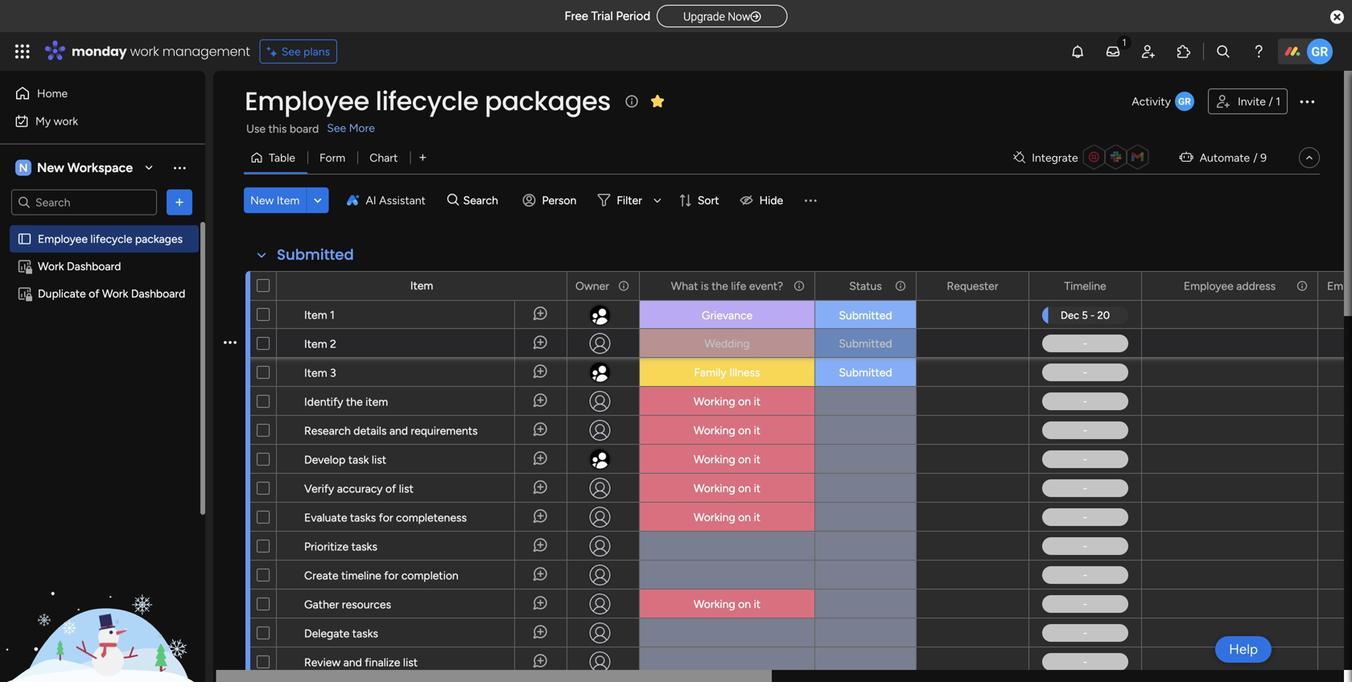 Task type: vqa. For each thing, say whether or not it's contained in the screenshot.
Timeline 1
no



Task type: describe. For each thing, give the bounding box(es) containing it.
1 it from the top
[[754, 395, 761, 409]]

angle down image
[[314, 194, 322, 207]]

management
[[162, 42, 250, 60]]

invite / 1 button
[[1208, 89, 1288, 114]]

Search field
[[459, 189, 508, 212]]

hide
[[760, 194, 783, 207]]

workspace options image
[[171, 160, 188, 176]]

0 vertical spatial packages
[[485, 83, 611, 119]]

now
[[728, 10, 751, 23]]

filter button
[[591, 188, 667, 213]]

hide button
[[734, 188, 793, 213]]

form button
[[307, 145, 358, 171]]

requirements
[[411, 424, 478, 438]]

automate
[[1200, 151, 1250, 165]]

apps image
[[1176, 43, 1192, 60]]

delegate
[[304, 627, 350, 641]]

period
[[616, 9, 651, 23]]

evaluate
[[304, 511, 347, 525]]

activity
[[1132, 95, 1171, 108]]

column information image for employee address
[[1296, 280, 1309, 293]]

dapulse rightstroke image
[[751, 11, 761, 23]]

options image right invite / 1
[[1298, 92, 1317, 111]]

integrate
[[1032, 151, 1078, 165]]

autopilot image
[[1180, 147, 1194, 167]]

add view image
[[420, 152, 426, 164]]

new workspace
[[37, 160, 133, 176]]

0 vertical spatial of
[[89, 287, 99, 301]]

1 image
[[1117, 33, 1132, 51]]

4 it from the top
[[754, 482, 761, 496]]

0 horizontal spatial employee lifecycle packages
[[38, 232, 183, 246]]

item for item 1
[[304, 308, 327, 322]]

use
[[246, 122, 266, 136]]

2
[[330, 337, 336, 351]]

submitted inside field
[[277, 245, 354, 265]]

options image right status field
[[894, 273, 905, 300]]

life
[[731, 279, 747, 293]]

is
[[701, 279, 709, 293]]

person button
[[516, 188, 586, 213]]

item 1
[[304, 308, 335, 322]]

filter
[[617, 194, 642, 207]]

board
[[290, 122, 319, 136]]

6 working from the top
[[694, 598, 736, 611]]

tasks for evaluate
[[350, 511, 376, 525]]

table button
[[244, 145, 307, 171]]

1 vertical spatial lifecycle
[[91, 232, 132, 246]]

4 on from the top
[[738, 482, 751, 496]]

9
[[1261, 151, 1267, 165]]

my work button
[[10, 108, 173, 134]]

public board image
[[17, 231, 32, 247]]

monday work management
[[72, 42, 250, 60]]

chart button
[[358, 145, 410, 171]]

accuracy
[[337, 482, 383, 496]]

see plans button
[[260, 39, 337, 64]]

review and finalize list
[[304, 656, 418, 670]]

prioritize tasks
[[304, 540, 377, 554]]

Submitted field
[[273, 245, 358, 266]]

see plans
[[282, 45, 330, 58]]

1 horizontal spatial dashboard
[[131, 287, 185, 301]]

event?
[[749, 279, 784, 293]]

new item
[[250, 194, 300, 207]]

workspace selection element
[[15, 158, 135, 178]]

for for timeline
[[384, 569, 399, 583]]

invite
[[1238, 95, 1266, 108]]

search everything image
[[1216, 43, 1232, 60]]

1 vertical spatial and
[[343, 656, 362, 670]]

research details and requirements
[[304, 424, 478, 438]]

chart
[[370, 151, 398, 165]]

task
[[348, 453, 369, 467]]

more
[[349, 121, 375, 135]]

verify
[[304, 482, 334, 496]]

1 vertical spatial 1
[[330, 308, 335, 322]]

help button
[[1216, 637, 1272, 663]]

column information image
[[618, 280, 630, 293]]

new for new workspace
[[37, 160, 64, 176]]

help
[[1229, 642, 1258, 658]]

5 on from the top
[[738, 511, 751, 525]]

this
[[269, 122, 287, 136]]

plans
[[304, 45, 330, 58]]

0 horizontal spatial the
[[346, 395, 363, 409]]

ai assistant button
[[340, 188, 432, 213]]

timeline
[[341, 569, 381, 583]]

6 it from the top
[[754, 598, 761, 611]]

options image for what is the life event?
[[792, 273, 803, 300]]

v2 search image
[[447, 191, 459, 210]]

What is the life event? field
[[667, 277, 788, 295]]

finalize
[[365, 656, 400, 670]]

tasks for delegate
[[352, 627, 378, 641]]

free
[[565, 9, 588, 23]]

create timeline for completion
[[304, 569, 459, 583]]

duplicate
[[38, 287, 86, 301]]

sort button
[[672, 188, 729, 213]]

3
[[330, 366, 336, 380]]

remove from favorites image
[[650, 93, 666, 109]]

address
[[1237, 279, 1276, 293]]

item for item 2
[[304, 337, 327, 351]]

item for item 3
[[304, 366, 327, 380]]

options image down workspace options "image"
[[171, 194, 188, 211]]

Owner field
[[572, 277, 613, 295]]

my
[[35, 114, 51, 128]]

collapse board header image
[[1303, 151, 1316, 164]]

duplicate of work dashboard
[[38, 287, 185, 301]]

home
[[37, 87, 68, 100]]

4 working from the top
[[694, 482, 736, 496]]

delegate tasks
[[304, 627, 378, 641]]

new for new item
[[250, 194, 274, 207]]

lottie animation image
[[0, 520, 205, 683]]

create
[[304, 569, 339, 583]]

1 vertical spatial work
[[102, 287, 128, 301]]

0 vertical spatial work
[[38, 260, 64, 273]]

invite members image
[[1141, 43, 1157, 60]]

develop task list
[[304, 453, 386, 467]]

what
[[671, 279, 698, 293]]

6 on from the top
[[738, 598, 751, 611]]

1 working from the top
[[694, 395, 736, 409]]

5 it from the top
[[754, 511, 761, 525]]

/ for 1
[[1269, 95, 1273, 108]]

n
[[19, 161, 28, 175]]

use this board see more
[[246, 121, 375, 136]]

monday
[[72, 42, 127, 60]]



Task type: locate. For each thing, give the bounding box(es) containing it.
of down work dashboard
[[89, 287, 99, 301]]

2 on from the top
[[738, 424, 751, 438]]

see left plans
[[282, 45, 301, 58]]

lifecycle up work dashboard
[[91, 232, 132, 246]]

0 horizontal spatial work
[[38, 260, 64, 273]]

develop
[[304, 453, 346, 467]]

work inside button
[[54, 114, 78, 128]]

1 vertical spatial employee lifecycle packages
[[38, 232, 183, 246]]

see inside button
[[282, 45, 301, 58]]

1 on from the top
[[738, 395, 751, 409]]

family
[[694, 366, 727, 380]]

free trial period
[[565, 9, 651, 23]]

0 vertical spatial tasks
[[350, 511, 376, 525]]

0 horizontal spatial of
[[89, 287, 99, 301]]

automate / 9
[[1200, 151, 1267, 165]]

list right the finalize
[[403, 656, 418, 670]]

dapulse close image
[[1331, 9, 1344, 26]]

0 horizontal spatial work
[[54, 114, 78, 128]]

0 horizontal spatial lifecycle
[[91, 232, 132, 246]]

completion
[[401, 569, 459, 583]]

tasks down "resources"
[[352, 627, 378, 641]]

private dashboard image
[[17, 286, 32, 302]]

lottie animation element
[[0, 520, 205, 683]]

0 vertical spatial lifecycle
[[376, 83, 479, 119]]

1 vertical spatial see
[[327, 121, 346, 135]]

1 horizontal spatial work
[[130, 42, 159, 60]]

item 2
[[304, 337, 336, 351]]

requester
[[947, 279, 999, 293]]

2 it from the top
[[754, 424, 761, 438]]

list for finalize
[[403, 656, 418, 670]]

of up evaluate tasks for completeness
[[386, 482, 396, 496]]

employee for employee lifecycle packages field
[[245, 83, 369, 119]]

3 working on it from the top
[[694, 453, 761, 467]]

home button
[[10, 81, 173, 106]]

0 horizontal spatial employee
[[38, 232, 88, 246]]

0 horizontal spatial see
[[282, 45, 301, 58]]

and
[[390, 424, 408, 438], [343, 656, 362, 670]]

Employee lifecycle packages field
[[241, 83, 615, 119]]

column information image for what is the life event?
[[793, 280, 806, 293]]

see inside 'use this board see more'
[[327, 121, 346, 135]]

work right monday at the left top
[[130, 42, 159, 60]]

select product image
[[14, 43, 31, 60]]

form
[[320, 151, 346, 165]]

employee up 'use this board see more'
[[245, 83, 369, 119]]

notifications image
[[1070, 43, 1086, 60]]

options image right address
[[1295, 273, 1307, 300]]

item
[[277, 194, 300, 207], [410, 279, 433, 293], [304, 308, 327, 322], [304, 337, 327, 351], [304, 366, 327, 380]]

1 vertical spatial list
[[399, 482, 414, 496]]

0 vertical spatial 1
[[1276, 95, 1281, 108]]

1 horizontal spatial employee
[[245, 83, 369, 119]]

invite / 1
[[1238, 95, 1281, 108]]

menu image
[[803, 192, 819, 209]]

2 column information image from the left
[[894, 280, 907, 293]]

owner
[[576, 279, 609, 293]]

item inside "button"
[[277, 194, 300, 207]]

gather
[[304, 598, 339, 612]]

help image
[[1251, 43, 1267, 60]]

tasks down accuracy
[[350, 511, 376, 525]]

ai
[[366, 194, 376, 207]]

0 vertical spatial /
[[1269, 95, 1273, 108]]

new down table button
[[250, 194, 274, 207]]

lifecycle up add view image
[[376, 83, 479, 119]]

4 working on it from the top
[[694, 482, 761, 496]]

column information image for status
[[894, 280, 907, 293]]

work right the my
[[54, 114, 78, 128]]

0 horizontal spatial 1
[[330, 308, 335, 322]]

1 horizontal spatial column information image
[[894, 280, 907, 293]]

/ inside button
[[1269, 95, 1273, 108]]

list
[[372, 453, 386, 467], [399, 482, 414, 496], [403, 656, 418, 670]]

Timeline field
[[1061, 277, 1111, 295]]

6 working on it from the top
[[694, 598, 761, 611]]

ai assistant
[[366, 194, 426, 207]]

employee lifecycle packages up add view image
[[245, 83, 611, 119]]

Status field
[[845, 277, 886, 295]]

lifecycle
[[376, 83, 479, 119], [91, 232, 132, 246]]

employee lifecycle packages
[[245, 83, 611, 119], [38, 232, 183, 246]]

1 vertical spatial the
[[346, 395, 363, 409]]

sort
[[698, 194, 719, 207]]

1 vertical spatial tasks
[[352, 540, 377, 554]]

employee inside field
[[1184, 279, 1234, 293]]

0 vertical spatial and
[[390, 424, 408, 438]]

for down accuracy
[[379, 511, 393, 525]]

see left "more"
[[327, 121, 346, 135]]

work right private dashboard icon
[[38, 260, 64, 273]]

5 working on it from the top
[[694, 511, 761, 525]]

list up evaluate tasks for completeness
[[399, 482, 414, 496]]

1 horizontal spatial options image
[[617, 273, 628, 300]]

identify
[[304, 395, 343, 409]]

0 horizontal spatial new
[[37, 160, 64, 176]]

dashboard
[[67, 260, 121, 273], [131, 287, 185, 301]]

greg robinson image
[[1307, 39, 1333, 64]]

1 horizontal spatial the
[[712, 279, 729, 293]]

0 vertical spatial list
[[372, 453, 386, 467]]

2 vertical spatial employee
[[1184, 279, 1234, 293]]

2 vertical spatial tasks
[[352, 627, 378, 641]]

ai logo image
[[346, 194, 359, 207]]

column information image right address
[[1296, 280, 1309, 293]]

inbox image
[[1105, 43, 1121, 60]]

trial
[[591, 9, 613, 23]]

see more link
[[325, 120, 377, 136]]

1 vertical spatial work
[[54, 114, 78, 128]]

evaluate tasks for completeness
[[304, 511, 467, 525]]

1 horizontal spatial and
[[390, 424, 408, 438]]

1 horizontal spatial employee lifecycle packages
[[245, 83, 611, 119]]

0 horizontal spatial and
[[343, 656, 362, 670]]

1 right invite
[[1276, 95, 1281, 108]]

activity button
[[1126, 89, 1202, 114]]

2 horizontal spatial employee
[[1184, 279, 1234, 293]]

list right task
[[372, 453, 386, 467]]

employee address
[[1184, 279, 1276, 293]]

work
[[130, 42, 159, 60], [54, 114, 78, 128]]

tasks
[[350, 511, 376, 525], [352, 540, 377, 554], [352, 627, 378, 641]]

what is the life event?
[[671, 279, 784, 293]]

work for my
[[54, 114, 78, 128]]

assistant
[[379, 194, 426, 207]]

show board description image
[[622, 93, 642, 109]]

timeline
[[1065, 279, 1107, 293]]

the inside field
[[712, 279, 729, 293]]

research
[[304, 424, 351, 438]]

/ for 9
[[1254, 151, 1258, 165]]

0 horizontal spatial column information image
[[793, 280, 806, 293]]

0 horizontal spatial options image
[[224, 324, 237, 363]]

the right is
[[712, 279, 729, 293]]

list box
[[0, 222, 205, 525]]

submitted
[[277, 245, 354, 265], [839, 309, 893, 322], [839, 337, 893, 351], [839, 366, 893, 380]]

2 working from the top
[[694, 424, 736, 438]]

dapulse integrations image
[[1014, 152, 1026, 164]]

work for monday
[[130, 42, 159, 60]]

1 horizontal spatial /
[[1269, 95, 1273, 108]]

resources
[[342, 598, 391, 612]]

0 vertical spatial employee lifecycle packages
[[245, 83, 611, 119]]

employee left address
[[1184, 279, 1234, 293]]

completeness
[[396, 511, 467, 525]]

review
[[304, 656, 341, 670]]

for for tasks
[[379, 511, 393, 525]]

0 vertical spatial the
[[712, 279, 729, 293]]

column information image right status field
[[894, 280, 907, 293]]

employee up work dashboard
[[38, 232, 88, 246]]

and right details
[[390, 424, 408, 438]]

1 vertical spatial dashboard
[[131, 287, 185, 301]]

new item button
[[244, 188, 306, 213]]

list for of
[[399, 482, 414, 496]]

/ left the 9
[[1254, 151, 1258, 165]]

upgrade now link
[[657, 5, 788, 27]]

1 up 2
[[330, 308, 335, 322]]

new right workspace icon
[[37, 160, 64, 176]]

illness
[[730, 366, 760, 380]]

status
[[850, 279, 882, 293]]

1 column information image from the left
[[793, 280, 806, 293]]

2 horizontal spatial options image
[[792, 273, 803, 300]]

Employee address field
[[1180, 277, 1280, 295]]

tasks up timeline
[[352, 540, 377, 554]]

options image
[[1298, 92, 1317, 111], [171, 194, 188, 211], [894, 273, 905, 300], [1295, 273, 1307, 300]]

of
[[89, 287, 99, 301], [386, 482, 396, 496]]

new inside workspace selection element
[[37, 160, 64, 176]]

options image for owner
[[617, 273, 628, 300]]

Search in workspace field
[[34, 193, 134, 212]]

it
[[754, 395, 761, 409], [754, 424, 761, 438], [754, 453, 761, 467], [754, 482, 761, 496], [754, 511, 761, 525], [754, 598, 761, 611]]

options image
[[617, 273, 628, 300], [792, 273, 803, 300], [224, 324, 237, 363]]

3 working from the top
[[694, 453, 736, 467]]

details
[[354, 424, 387, 438]]

option
[[0, 225, 205, 228]]

0 vertical spatial work
[[130, 42, 159, 60]]

1 vertical spatial packages
[[135, 232, 183, 246]]

item 3
[[304, 366, 336, 380]]

1 vertical spatial of
[[386, 482, 396, 496]]

the
[[712, 279, 729, 293], [346, 395, 363, 409]]

workspace
[[67, 160, 133, 176]]

1 inside button
[[1276, 95, 1281, 108]]

tasks for prioritize
[[352, 540, 377, 554]]

private dashboard image
[[17, 259, 32, 274]]

verify accuracy of list
[[304, 482, 414, 496]]

workspace image
[[15, 159, 31, 177]]

1 working on it from the top
[[694, 395, 761, 409]]

1 horizontal spatial packages
[[485, 83, 611, 119]]

work down work dashboard
[[102, 287, 128, 301]]

1 horizontal spatial see
[[327, 121, 346, 135]]

list box containing employee lifecycle packages
[[0, 222, 205, 525]]

column information image
[[793, 280, 806, 293], [894, 280, 907, 293], [1296, 280, 1309, 293]]

arrow down image
[[648, 191, 667, 210]]

None field
[[1324, 277, 1353, 295]]

2 horizontal spatial column information image
[[1296, 280, 1309, 293]]

employee lifecycle packages up work dashboard
[[38, 232, 183, 246]]

1 horizontal spatial new
[[250, 194, 274, 207]]

and left the finalize
[[343, 656, 362, 670]]

/ right invite
[[1269, 95, 1273, 108]]

table
[[269, 151, 295, 165]]

1 vertical spatial /
[[1254, 151, 1258, 165]]

upgrade
[[684, 10, 725, 23]]

1 vertical spatial employee
[[38, 232, 88, 246]]

packages
[[485, 83, 611, 119], [135, 232, 183, 246]]

my work
[[35, 114, 78, 128]]

0 horizontal spatial /
[[1254, 151, 1258, 165]]

0 vertical spatial employee
[[245, 83, 369, 119]]

identify the item
[[304, 395, 388, 409]]

2 vertical spatial list
[[403, 656, 418, 670]]

1 vertical spatial for
[[384, 569, 399, 583]]

prioritize
[[304, 540, 349, 554]]

1 vertical spatial new
[[250, 194, 274, 207]]

employee
[[245, 83, 369, 119], [38, 232, 88, 246], [1184, 279, 1234, 293]]

1
[[1276, 95, 1281, 108], [330, 308, 335, 322]]

1 horizontal spatial 1
[[1276, 95, 1281, 108]]

work dashboard
[[38, 260, 121, 273]]

5 working from the top
[[694, 511, 736, 525]]

item
[[366, 395, 388, 409]]

3 on from the top
[[738, 453, 751, 467]]

2 working on it from the top
[[694, 424, 761, 438]]

person
[[542, 194, 577, 207]]

3 column information image from the left
[[1296, 280, 1309, 293]]

0 vertical spatial see
[[282, 45, 301, 58]]

0 horizontal spatial packages
[[135, 232, 183, 246]]

0 horizontal spatial dashboard
[[67, 260, 121, 273]]

see
[[282, 45, 301, 58], [327, 121, 346, 135]]

1 horizontal spatial of
[[386, 482, 396, 496]]

gather resources
[[304, 598, 391, 612]]

work
[[38, 260, 64, 273], [102, 287, 128, 301]]

0 vertical spatial dashboard
[[67, 260, 121, 273]]

the left the item
[[346, 395, 363, 409]]

0 vertical spatial new
[[37, 160, 64, 176]]

employee for the employee address field
[[1184, 279, 1234, 293]]

on
[[738, 395, 751, 409], [738, 424, 751, 438], [738, 453, 751, 467], [738, 482, 751, 496], [738, 511, 751, 525], [738, 598, 751, 611]]

Requester field
[[943, 277, 1003, 295]]

3 it from the top
[[754, 453, 761, 467]]

for right timeline
[[384, 569, 399, 583]]

new inside "button"
[[250, 194, 274, 207]]

upgrade now
[[684, 10, 751, 23]]

column information image right event?
[[793, 280, 806, 293]]

1 horizontal spatial work
[[102, 287, 128, 301]]

for
[[379, 511, 393, 525], [384, 569, 399, 583]]

0 vertical spatial for
[[379, 511, 393, 525]]

1 horizontal spatial lifecycle
[[376, 83, 479, 119]]

working on it
[[694, 395, 761, 409], [694, 424, 761, 438], [694, 453, 761, 467], [694, 482, 761, 496], [694, 511, 761, 525], [694, 598, 761, 611]]



